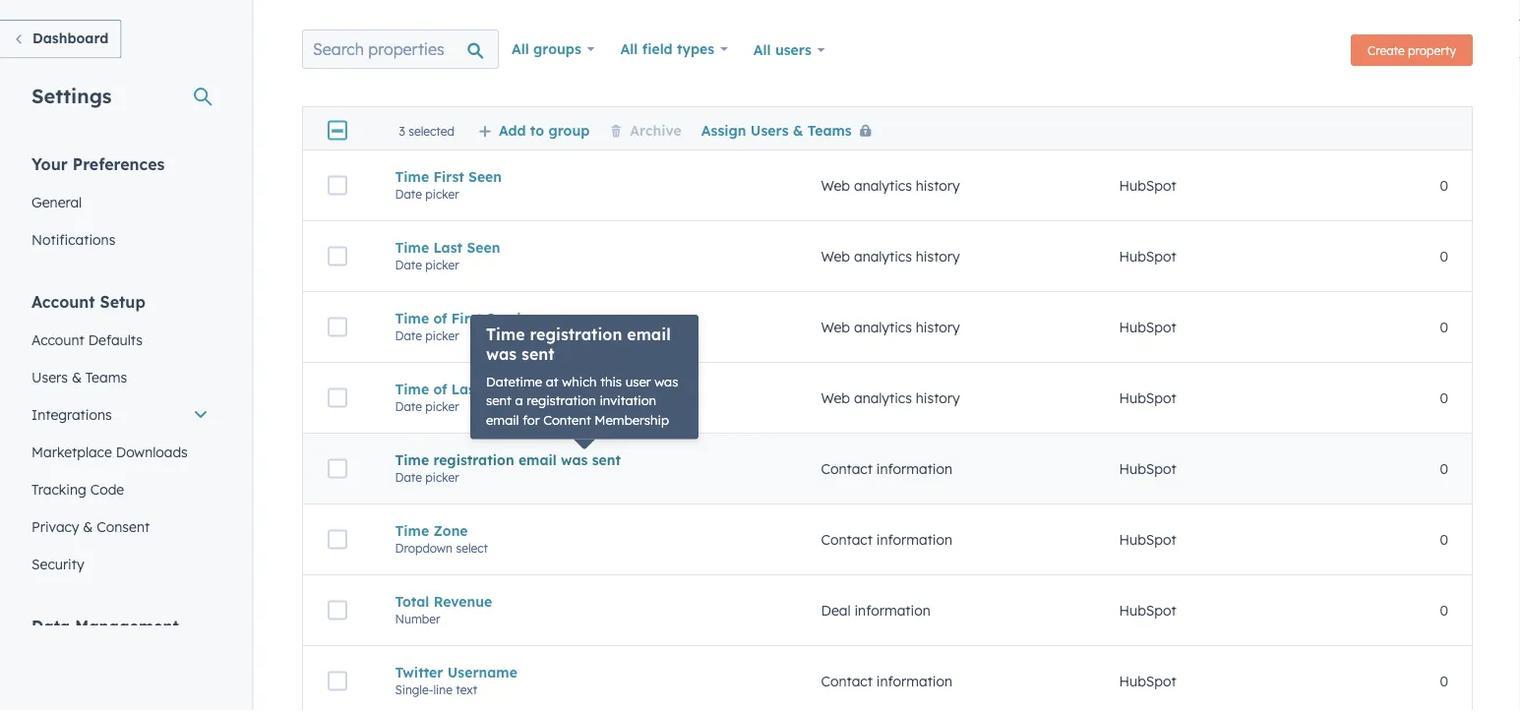 Task type: locate. For each thing, give the bounding box(es) containing it.
0 vertical spatial account
[[31, 292, 95, 312]]

date inside time registration email was sent date picker
[[395, 470, 422, 485]]

registration down time of last session date picker
[[433, 452, 514, 469]]

web for time first seen
[[821, 177, 850, 194]]

1 vertical spatial contact information
[[821, 531, 953, 549]]

0 horizontal spatial was
[[486, 345, 517, 364]]

1 0 from the top
[[1440, 177, 1449, 194]]

dashboard link
[[0, 20, 121, 59]]

1 web from the top
[[821, 177, 850, 194]]

web analytics history
[[821, 177, 960, 194], [821, 248, 960, 265], [821, 319, 960, 336], [821, 390, 960, 407]]

sent up at
[[522, 345, 555, 364]]

analytics for time of first session
[[854, 319, 912, 336]]

1 vertical spatial &
[[72, 369, 82, 386]]

1 contact from the top
[[821, 460, 873, 478]]

email inside time registration email was sent date picker
[[519, 452, 557, 469]]

picker
[[426, 187, 459, 202], [426, 258, 459, 272], [426, 329, 459, 343], [426, 399, 459, 414], [426, 470, 459, 485]]

account
[[31, 292, 95, 312], [31, 331, 84, 348]]

6 0 from the top
[[1440, 531, 1449, 549]]

analytics for time of last session
[[854, 390, 912, 407]]

sent
[[522, 345, 555, 364], [486, 393, 512, 409], [592, 452, 621, 469]]

1 analytics from the top
[[854, 177, 912, 194]]

privacy & consent
[[31, 518, 150, 535]]

contact
[[821, 460, 873, 478], [821, 531, 873, 549], [821, 673, 873, 690]]

seen down 'add'
[[469, 168, 502, 185]]

last inside time of last session date picker
[[452, 381, 481, 398]]

was right user
[[655, 374, 679, 390]]

all inside all field types popup button
[[621, 40, 638, 58]]

1 horizontal spatial &
[[83, 518, 93, 535]]

2 vertical spatial was
[[561, 452, 588, 469]]

1 vertical spatial seen
[[467, 239, 500, 256]]

a
[[515, 393, 523, 409]]

all for all field types
[[621, 40, 638, 58]]

account up users & teams
[[31, 331, 84, 348]]

picker inside time of first session date picker
[[426, 329, 459, 343]]

date inside time of last session date picker
[[395, 399, 422, 414]]

picker inside time registration email was sent date picker
[[426, 470, 459, 485]]

time of first session date picker
[[395, 310, 538, 343]]

users & teams
[[31, 369, 127, 386]]

add to group
[[499, 121, 590, 139]]

web analytics history for time of last session
[[821, 390, 960, 407]]

registration inside time registration email was sent date picker
[[433, 452, 514, 469]]

1 history from the top
[[916, 177, 960, 194]]

date
[[395, 187, 422, 202], [395, 258, 422, 272], [395, 329, 422, 343], [395, 399, 422, 414], [395, 470, 422, 485]]

1 vertical spatial contact
[[821, 531, 873, 549]]

assign users & teams button
[[702, 121, 880, 139]]

email down a
[[486, 412, 519, 428]]

registration up 'content'
[[527, 393, 596, 409]]

was inside time registration email was sent date picker
[[561, 452, 588, 469]]

email for time registration email was sent date picker
[[519, 452, 557, 469]]

3
[[399, 123, 405, 138]]

time inside time of last session date picker
[[395, 381, 429, 398]]

0 vertical spatial first
[[433, 168, 464, 185]]

3 hubspot from the top
[[1120, 319, 1177, 336]]

web
[[821, 177, 850, 194], [821, 248, 850, 265], [821, 319, 850, 336], [821, 390, 850, 407]]

3 analytics from the top
[[854, 319, 912, 336]]

2 hubspot from the top
[[1120, 248, 1177, 265]]

3 0 from the top
[[1440, 319, 1449, 336]]

time down time first seen date picker
[[395, 239, 429, 256]]

picker up zone
[[426, 470, 459, 485]]

1 picker from the top
[[426, 187, 459, 202]]

all for all users
[[754, 41, 771, 59]]

twitter
[[395, 664, 443, 681]]

account setup element
[[20, 291, 220, 583]]

3 contact from the top
[[821, 673, 873, 690]]

history
[[916, 177, 960, 194], [916, 248, 960, 265], [916, 319, 960, 336], [916, 390, 960, 407]]

1 of from the top
[[433, 310, 447, 327]]

5 picker from the top
[[426, 470, 459, 485]]

management
[[75, 617, 179, 636]]

of inside time of first session date picker
[[433, 310, 447, 327]]

7 0 from the top
[[1440, 602, 1449, 619]]

1 vertical spatial email
[[486, 412, 519, 428]]

archive button
[[610, 121, 682, 139]]

teams down users
[[808, 121, 852, 139]]

4 history from the top
[[916, 390, 960, 407]]

email
[[627, 325, 671, 345], [486, 412, 519, 428], [519, 452, 557, 469]]

of inside time of last session date picker
[[433, 381, 447, 398]]

0 horizontal spatial users
[[31, 369, 68, 386]]

6 hubspot from the top
[[1120, 531, 1177, 549]]

4 analytics from the top
[[854, 390, 912, 407]]

2 horizontal spatial &
[[793, 121, 804, 139]]

1 date from the top
[[395, 187, 422, 202]]

& right assign
[[793, 121, 804, 139]]

picker inside time of last session date picker
[[426, 399, 459, 414]]

1 vertical spatial last
[[452, 381, 481, 398]]

users
[[751, 121, 789, 139], [31, 369, 68, 386]]

users up the integrations
[[31, 369, 68, 386]]

3 date from the top
[[395, 329, 422, 343]]

2 vertical spatial email
[[519, 452, 557, 469]]

date inside time first seen date picker
[[395, 187, 422, 202]]

of down time of first session date picker
[[433, 381, 447, 398]]

2 vertical spatial contact information
[[821, 673, 953, 690]]

&
[[793, 121, 804, 139], [72, 369, 82, 386], [83, 518, 93, 535]]

all inside all groups popup button
[[512, 40, 529, 58]]

1 hubspot from the top
[[1120, 177, 1177, 194]]

session up datetime
[[487, 310, 538, 327]]

all
[[512, 40, 529, 58], [621, 40, 638, 58], [754, 41, 771, 59]]

2 vertical spatial registration
[[433, 452, 514, 469]]

0 vertical spatial teams
[[808, 121, 852, 139]]

& up the integrations
[[72, 369, 82, 386]]

add
[[499, 121, 526, 139]]

time down 3
[[395, 168, 429, 185]]

2 web analytics history from the top
[[821, 248, 960, 265]]

0 for time of first session
[[1440, 319, 1449, 336]]

2 analytics from the top
[[854, 248, 912, 265]]

3 history from the top
[[916, 319, 960, 336]]

2 web from the top
[[821, 248, 850, 265]]

downloads
[[116, 443, 188, 461]]

session inside time of last session date picker
[[485, 381, 537, 398]]

2 horizontal spatial all
[[754, 41, 771, 59]]

line
[[434, 683, 453, 698]]

4 picker from the top
[[426, 399, 459, 414]]

time inside time registration email was sent date picker
[[395, 452, 429, 469]]

hubspot for time last seen
[[1120, 248, 1177, 265]]

select
[[456, 541, 488, 556]]

0 vertical spatial &
[[793, 121, 804, 139]]

0 for time last seen
[[1440, 248, 1449, 265]]

2 horizontal spatial sent
[[592, 452, 621, 469]]

2 date from the top
[[395, 258, 422, 272]]

time inside time last seen date picker
[[395, 239, 429, 256]]

registration for time registration email was sent datetime at which this user was sent a registration invitation email for content membership
[[530, 325, 622, 345]]

session up the for
[[485, 381, 537, 398]]

1 vertical spatial first
[[452, 310, 482, 327]]

all inside popup button
[[754, 41, 771, 59]]

seen down time first seen date picker
[[467, 239, 500, 256]]

analytics for time first seen
[[854, 177, 912, 194]]

time up datetime
[[486, 325, 525, 345]]

1 contact information from the top
[[821, 460, 953, 478]]

time down time of first session date picker
[[395, 381, 429, 398]]

information for line
[[877, 673, 953, 690]]

sent for time registration email was sent datetime at which this user was sent a registration invitation email for content membership
[[522, 345, 555, 364]]

was for time registration email was sent date picker
[[561, 452, 588, 469]]

1 account from the top
[[31, 292, 95, 312]]

analytics
[[854, 177, 912, 194], [854, 248, 912, 265], [854, 319, 912, 336], [854, 390, 912, 407]]

8 0 from the top
[[1440, 673, 1449, 690]]

teams down defaults
[[85, 369, 127, 386]]

0 horizontal spatial all
[[512, 40, 529, 58]]

7 hubspot from the top
[[1120, 602, 1177, 619]]

0 vertical spatial registration
[[530, 325, 622, 345]]

analytics for time last seen
[[854, 248, 912, 265]]

time down time of last session date picker
[[395, 452, 429, 469]]

time for time registration email was sent
[[395, 452, 429, 469]]

was up datetime
[[486, 345, 517, 364]]

zone
[[433, 522, 468, 540]]

2 0 from the top
[[1440, 248, 1449, 265]]

to
[[530, 121, 544, 139]]

privacy
[[31, 518, 79, 535]]

username
[[448, 664, 518, 681]]

web analytics history for time first seen
[[821, 177, 960, 194]]

4 date from the top
[[395, 399, 422, 414]]

date inside time of first session date picker
[[395, 329, 422, 343]]

2 picker from the top
[[426, 258, 459, 272]]

create property
[[1368, 43, 1457, 58]]

account up account defaults
[[31, 292, 95, 312]]

hubspot for twitter username
[[1120, 673, 1177, 690]]

first inside time of first session date picker
[[452, 310, 482, 327]]

1 horizontal spatial was
[[561, 452, 588, 469]]

twitter username button
[[395, 664, 774, 681]]

account for account defaults
[[31, 331, 84, 348]]

3 picker from the top
[[426, 329, 459, 343]]

sent left a
[[486, 393, 512, 409]]

0
[[1440, 177, 1449, 194], [1440, 248, 1449, 265], [1440, 319, 1449, 336], [1440, 390, 1449, 407], [1440, 460, 1449, 478], [1440, 531, 1449, 549], [1440, 602, 1449, 619], [1440, 673, 1449, 690]]

sent down "membership" on the bottom left
[[592, 452, 621, 469]]

hubspot for total revenue
[[1120, 602, 1177, 619]]

selected
[[409, 123, 455, 138]]

2 horizontal spatial was
[[655, 374, 679, 390]]

all left users
[[754, 41, 771, 59]]

5 date from the top
[[395, 470, 422, 485]]

web analytics history for time of first session
[[821, 319, 960, 336]]

information
[[877, 460, 953, 478], [877, 531, 953, 549], [855, 602, 931, 619], [877, 673, 953, 690]]

teams
[[808, 121, 852, 139], [85, 369, 127, 386]]

0 vertical spatial sent
[[522, 345, 555, 364]]

0 for time zone
[[1440, 531, 1449, 549]]

all left the groups
[[512, 40, 529, 58]]

2 of from the top
[[433, 381, 447, 398]]

time registration email was sent date picker
[[395, 452, 621, 485]]

0 vertical spatial users
[[751, 121, 789, 139]]

2 vertical spatial sent
[[592, 452, 621, 469]]

archive
[[630, 121, 682, 139]]

time inside time first seen date picker
[[395, 168, 429, 185]]

0 vertical spatial session
[[487, 310, 538, 327]]

email for time registration email was sent datetime at which this user was sent a registration invitation email for content membership
[[627, 325, 671, 345]]

history for time first seen
[[916, 177, 960, 194]]

email down the for
[[519, 452, 557, 469]]

registration up which
[[530, 325, 622, 345]]

time
[[395, 168, 429, 185], [395, 239, 429, 256], [395, 310, 429, 327], [486, 325, 525, 345], [395, 381, 429, 398], [395, 452, 429, 469], [395, 522, 429, 540]]

registration
[[530, 325, 622, 345], [527, 393, 596, 409], [433, 452, 514, 469]]

5 hubspot from the top
[[1120, 460, 1177, 478]]

picker up time of last session date picker
[[426, 329, 459, 343]]

total revenue number
[[395, 593, 492, 627]]

time last seen button
[[395, 239, 774, 256]]

4 web from the top
[[821, 390, 850, 407]]

create property button
[[1352, 34, 1474, 66]]

account defaults link
[[20, 321, 220, 359]]

2 vertical spatial contact
[[821, 673, 873, 690]]

4 hubspot from the top
[[1120, 390, 1177, 407]]

session inside time of first session date picker
[[487, 310, 538, 327]]

2 vertical spatial &
[[83, 518, 93, 535]]

0 vertical spatial of
[[433, 310, 447, 327]]

time inside the time zone dropdown select
[[395, 522, 429, 540]]

all groups
[[512, 40, 582, 58]]

sent inside time registration email was sent date picker
[[592, 452, 621, 469]]

of down time last seen date picker
[[433, 310, 447, 327]]

3 contact information from the top
[[821, 673, 953, 690]]

was down 'content'
[[561, 452, 588, 469]]

hubspot
[[1120, 177, 1177, 194], [1120, 248, 1177, 265], [1120, 319, 1177, 336], [1120, 390, 1177, 407], [1120, 460, 1177, 478], [1120, 531, 1177, 549], [1120, 602, 1177, 619], [1120, 673, 1177, 690]]

email up user
[[627, 325, 671, 345]]

& right the "privacy"
[[83, 518, 93, 535]]

1 vertical spatial session
[[485, 381, 537, 398]]

setup
[[100, 292, 145, 312]]

4 0 from the top
[[1440, 390, 1449, 407]]

0 horizontal spatial sent
[[486, 393, 512, 409]]

2 contact from the top
[[821, 531, 873, 549]]

0 vertical spatial contact
[[821, 460, 873, 478]]

0 horizontal spatial &
[[72, 369, 82, 386]]

8 hubspot from the top
[[1120, 673, 1177, 690]]

general link
[[20, 184, 220, 221]]

picker left a
[[426, 399, 459, 414]]

seen inside time first seen date picker
[[469, 168, 502, 185]]

time up 'dropdown'
[[395, 522, 429, 540]]

first down time last seen date picker
[[452, 310, 482, 327]]

1 horizontal spatial users
[[751, 121, 789, 139]]

0 vertical spatial was
[[486, 345, 517, 364]]

0 vertical spatial last
[[433, 239, 463, 256]]

picker up time of first session date picker
[[426, 258, 459, 272]]

all left field
[[621, 40, 638, 58]]

3 web analytics history from the top
[[821, 319, 960, 336]]

0 vertical spatial seen
[[469, 168, 502, 185]]

0 horizontal spatial teams
[[85, 369, 127, 386]]

4 web analytics history from the top
[[821, 390, 960, 407]]

create
[[1368, 43, 1405, 58]]

last down time first seen date picker
[[433, 239, 463, 256]]

was for time registration email was sent datetime at which this user was sent a registration invitation email for content membership
[[486, 345, 517, 364]]

time inside time of first session date picker
[[395, 310, 429, 327]]

last
[[433, 239, 463, 256], [452, 381, 481, 398]]

1 vertical spatial account
[[31, 331, 84, 348]]

5 0 from the top
[[1440, 460, 1449, 478]]

total
[[395, 593, 430, 611]]

integrations
[[31, 406, 112, 423]]

first down selected
[[433, 168, 464, 185]]

1 vertical spatial teams
[[85, 369, 127, 386]]

2 account from the top
[[31, 331, 84, 348]]

of
[[433, 310, 447, 327], [433, 381, 447, 398]]

picker up time last seen date picker
[[426, 187, 459, 202]]

time down time last seen date picker
[[395, 310, 429, 327]]

0 vertical spatial contact information
[[821, 460, 953, 478]]

1 vertical spatial of
[[433, 381, 447, 398]]

1 web analytics history from the top
[[821, 177, 960, 194]]

deal information
[[821, 602, 931, 619]]

seen inside time last seen date picker
[[467, 239, 500, 256]]

last left datetime
[[452, 381, 481, 398]]

2 history from the top
[[916, 248, 960, 265]]

information for select
[[877, 531, 953, 549]]

users right assign
[[751, 121, 789, 139]]

1 vertical spatial was
[[655, 374, 679, 390]]

1 horizontal spatial all
[[621, 40, 638, 58]]

1 vertical spatial users
[[31, 369, 68, 386]]

Search search field
[[302, 30, 499, 69]]

0 vertical spatial email
[[627, 325, 671, 345]]

your
[[31, 154, 68, 174]]

& inside 'link'
[[83, 518, 93, 535]]

1 horizontal spatial sent
[[522, 345, 555, 364]]

3 web from the top
[[821, 319, 850, 336]]



Task type: vqa. For each thing, say whether or not it's contained in the screenshot.
'add'
yes



Task type: describe. For each thing, give the bounding box(es) containing it.
session for time of first session
[[487, 310, 538, 327]]

your preferences
[[31, 154, 165, 174]]

all users button
[[741, 30, 838, 71]]

picker inside time last seen date picker
[[426, 258, 459, 272]]

add to group button
[[478, 121, 590, 139]]

total revenue button
[[395, 593, 774, 611]]

hubspot for time of last session
[[1120, 390, 1177, 407]]

notifications
[[31, 231, 116, 248]]

history for time of first session
[[916, 319, 960, 336]]

tracking code link
[[20, 471, 220, 508]]

privacy & consent link
[[20, 508, 220, 546]]

consent
[[97, 518, 150, 535]]

hubspot for time first seen
[[1120, 177, 1177, 194]]

at
[[546, 374, 559, 390]]

time of first session button
[[395, 310, 774, 327]]

account defaults
[[31, 331, 143, 348]]

history for time of last session
[[916, 390, 960, 407]]

hubspot for time of first session
[[1120, 319, 1177, 336]]

time zone button
[[395, 522, 774, 540]]

first inside time first seen date picker
[[433, 168, 464, 185]]

this
[[601, 374, 622, 390]]

0 for time of last session
[[1440, 390, 1449, 407]]

users inside users & teams link
[[31, 369, 68, 386]]

twitter username single-line text
[[395, 664, 518, 698]]

3 selected
[[399, 123, 455, 138]]

assign
[[702, 121, 747, 139]]

marketplace downloads link
[[20, 434, 220, 471]]

datetime
[[486, 374, 542, 390]]

revenue
[[434, 593, 492, 611]]

web for time of last session
[[821, 390, 850, 407]]

hubspot for time registration email was sent
[[1120, 460, 1177, 478]]

which
[[562, 374, 597, 390]]

1 vertical spatial sent
[[486, 393, 512, 409]]

security link
[[20, 546, 220, 583]]

web analytics history for time last seen
[[821, 248, 960, 265]]

time for time first seen
[[395, 168, 429, 185]]

types
[[677, 40, 715, 58]]

0 for time registration email was sent
[[1440, 460, 1449, 478]]

of for last
[[433, 381, 447, 398]]

contact information for text
[[821, 673, 953, 690]]

date inside time last seen date picker
[[395, 258, 422, 272]]

1 horizontal spatial teams
[[808, 121, 852, 139]]

& for teams
[[72, 369, 82, 386]]

for
[[523, 412, 540, 428]]

hubspot for time zone
[[1120, 531, 1177, 549]]

time zone dropdown select
[[395, 522, 488, 556]]

assign users & teams
[[702, 121, 852, 139]]

contact information for sent
[[821, 460, 953, 478]]

time for time of last session
[[395, 381, 429, 398]]

time of last session date picker
[[395, 381, 537, 414]]

deal
[[821, 602, 851, 619]]

data
[[31, 617, 70, 636]]

general
[[31, 193, 82, 211]]

user
[[626, 374, 651, 390]]

web for time last seen
[[821, 248, 850, 265]]

2 contact information from the top
[[821, 531, 953, 549]]

all groups button
[[499, 30, 608, 69]]

time first seen date picker
[[395, 168, 502, 202]]

picker inside time first seen date picker
[[426, 187, 459, 202]]

time registration email was sent datetime at which this user was sent a registration invitation email for content membership
[[486, 325, 679, 428]]

integrations button
[[20, 396, 220, 434]]

last inside time last seen date picker
[[433, 239, 463, 256]]

information for was
[[877, 460, 953, 478]]

time registration email was sent tooltip
[[471, 315, 699, 439]]

security
[[31, 556, 84, 573]]

property
[[1409, 43, 1457, 58]]

of for first
[[433, 310, 447, 327]]

time last seen date picker
[[395, 239, 500, 272]]

content
[[544, 412, 591, 428]]

registration for time registration email was sent date picker
[[433, 452, 514, 469]]

time of last session button
[[395, 381, 774, 398]]

account for account setup
[[31, 292, 95, 312]]

web for time of first session
[[821, 319, 850, 336]]

time registration email was sent button
[[395, 452, 774, 469]]

single-
[[395, 683, 434, 698]]

group
[[549, 121, 590, 139]]

history for time last seen
[[916, 248, 960, 265]]

preferences
[[73, 154, 165, 174]]

field
[[642, 40, 673, 58]]

code
[[90, 481, 124, 498]]

all field types
[[621, 40, 715, 58]]

time first seen button
[[395, 168, 774, 185]]

tracking
[[31, 481, 86, 498]]

notifications link
[[20, 221, 220, 258]]

sent for time registration email was sent date picker
[[592, 452, 621, 469]]

1 vertical spatial registration
[[527, 393, 596, 409]]

account setup
[[31, 292, 145, 312]]

all for all groups
[[512, 40, 529, 58]]

all field types button
[[608, 30, 741, 69]]

all users
[[754, 41, 812, 59]]

teams inside account setup element
[[85, 369, 127, 386]]

defaults
[[88, 331, 143, 348]]

time for time of first session
[[395, 310, 429, 327]]

your preferences element
[[20, 153, 220, 258]]

0 for time first seen
[[1440, 177, 1449, 194]]

& for consent
[[83, 518, 93, 535]]

tracking code
[[31, 481, 124, 498]]

settings
[[31, 83, 112, 108]]

users & teams link
[[20, 359, 220, 396]]

contact for text
[[821, 673, 873, 690]]

0 for twitter username
[[1440, 673, 1449, 690]]

data management
[[31, 617, 179, 636]]

0 for total revenue
[[1440, 602, 1449, 619]]

users
[[776, 41, 812, 59]]

seen for time last seen
[[467, 239, 500, 256]]

contact for sent
[[821, 460, 873, 478]]

text
[[456, 683, 478, 698]]

time inside time registration email was sent datetime at which this user was sent a registration invitation email for content membership
[[486, 325, 525, 345]]

time for time last seen
[[395, 239, 429, 256]]

groups
[[534, 40, 582, 58]]

marketplace
[[31, 443, 112, 461]]

dashboard
[[32, 30, 109, 47]]

invitation
[[600, 393, 657, 409]]

seen for time first seen
[[469, 168, 502, 185]]

number
[[395, 612, 440, 627]]

membership
[[595, 412, 669, 428]]

session for time of last session
[[485, 381, 537, 398]]

marketplace downloads
[[31, 443, 188, 461]]

time for time zone
[[395, 522, 429, 540]]

dropdown
[[395, 541, 453, 556]]



